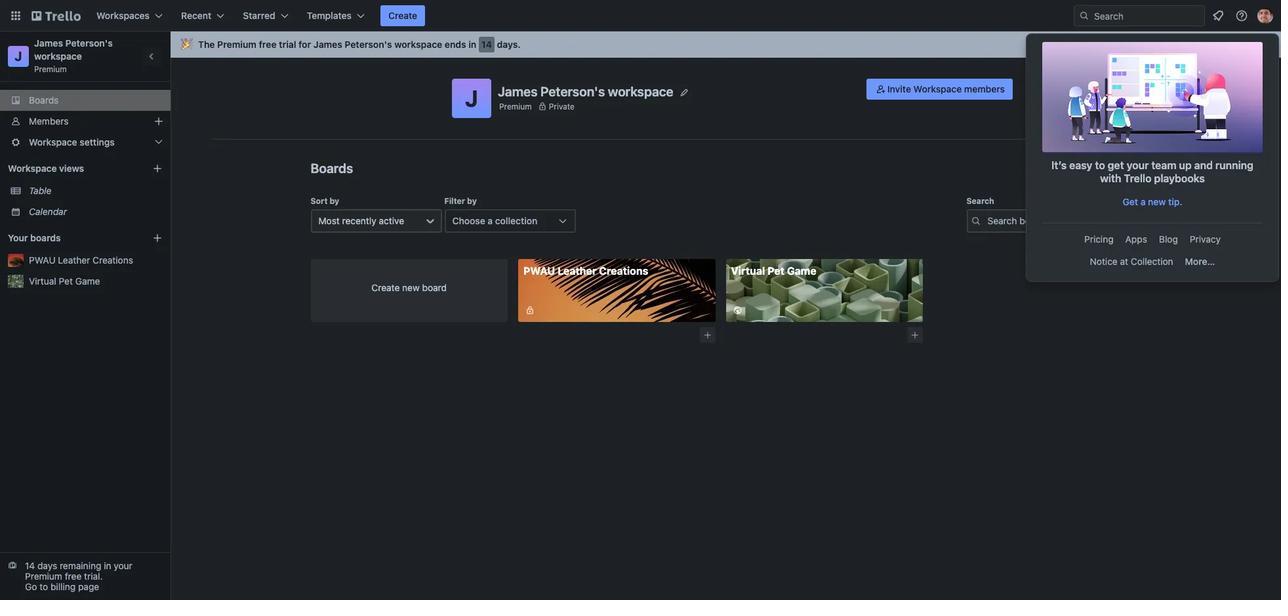 Task type: vqa. For each thing, say whether or not it's contained in the screenshot.
"Attach"
no



Task type: locate. For each thing, give the bounding box(es) containing it.
by right sort
[[330, 196, 339, 206]]

0 vertical spatial free
[[259, 39, 277, 50]]

peterson's inside james peterson's workspace premium
[[65, 37, 113, 49]]

0 vertical spatial create
[[388, 10, 417, 21]]

j down ends
[[465, 85, 478, 112]]

workspace down members at the top left
[[29, 136, 77, 148]]

1 by from the left
[[330, 196, 339, 206]]

workspace
[[914, 83, 962, 94], [29, 136, 77, 148], [8, 163, 57, 174]]

add a new collection image for game
[[910, 331, 920, 340]]

in
[[469, 39, 476, 50], [104, 560, 111, 571]]

0 vertical spatial workspace
[[394, 39, 442, 50]]

game
[[787, 265, 816, 277], [75, 276, 100, 287]]

method
[[1238, 39, 1271, 50]]

0 vertical spatial a
[[1141, 196, 1146, 207]]

in right ends
[[469, 39, 476, 50]]

filter
[[444, 196, 465, 206]]

1 vertical spatial to
[[39, 581, 48, 592]]

14
[[481, 39, 492, 50], [25, 560, 35, 571]]

1 vertical spatial your
[[114, 560, 132, 571]]

recently
[[342, 215, 376, 226]]

in inside 14 days remaining in your premium free trial. go to billing page
[[104, 560, 111, 571]]

create up 🎉 the premium free trial for james peterson's workspace ends in 14 days.
[[388, 10, 417, 21]]

j link
[[8, 46, 29, 67]]

workspace
[[394, 39, 442, 50], [34, 51, 82, 62], [608, 84, 673, 99]]

1 horizontal spatial a
[[1141, 196, 1146, 207]]

1 horizontal spatial new
[[1148, 196, 1166, 207]]

with
[[1100, 173, 1121, 184]]

to inside "it's easy to get your team up and running with trello playbooks"
[[1095, 159, 1105, 171]]

to inside 14 days remaining in your premium free trial. go to billing page
[[39, 581, 48, 592]]

0 horizontal spatial peterson's
[[65, 37, 113, 49]]

j
[[15, 49, 22, 64], [465, 85, 478, 112]]

boards
[[29, 94, 59, 106], [311, 161, 353, 176]]

1 vertical spatial in
[[104, 560, 111, 571]]

1 horizontal spatial virtual pet game link
[[726, 259, 923, 322]]

notice at collection link
[[1085, 251, 1179, 272]]

2 by from the left
[[467, 196, 477, 206]]

it's
[[1052, 159, 1067, 171]]

1 horizontal spatial virtual
[[731, 265, 765, 277]]

1 vertical spatial a
[[488, 215, 493, 226]]

to left get
[[1095, 159, 1105, 171]]

2 horizontal spatial james
[[498, 84, 538, 99]]

1 horizontal spatial virtual pet game
[[731, 265, 816, 277]]

peterson's down back to home image
[[65, 37, 113, 49]]

workspace for james peterson's workspace premium
[[34, 51, 82, 62]]

1 horizontal spatial in
[[469, 39, 476, 50]]

2 horizontal spatial peterson's
[[541, 84, 605, 99]]

14 left days
[[25, 560, 35, 571]]

0 horizontal spatial a
[[488, 215, 493, 226]]

add a new collection image
[[703, 331, 712, 340], [910, 331, 920, 340]]

your
[[1127, 159, 1149, 171], [114, 560, 132, 571]]

1 horizontal spatial free
[[259, 39, 277, 50]]

a right choose at the left top
[[488, 215, 493, 226]]

create left board
[[372, 282, 400, 293]]

peterson's inside banner
[[345, 39, 392, 50]]

0 horizontal spatial to
[[39, 581, 48, 592]]

by for sort by
[[330, 196, 339, 206]]

most
[[318, 215, 340, 226]]

1 vertical spatial new
[[402, 282, 420, 293]]

blog
[[1159, 234, 1178, 245]]

boards link
[[0, 90, 171, 111]]

1 vertical spatial free
[[65, 571, 82, 582]]

starred
[[243, 10, 275, 21]]

the
[[198, 39, 215, 50]]

by right filter
[[467, 196, 477, 206]]

collection
[[495, 215, 537, 226]]

sm image
[[523, 304, 537, 317]]

0 vertical spatial 14
[[481, 39, 492, 50]]

get
[[1123, 196, 1138, 207]]

1 horizontal spatial pet
[[768, 265, 785, 277]]

a
[[1141, 196, 1146, 207], [488, 215, 493, 226]]

0 horizontal spatial virtual
[[29, 276, 56, 287]]

invite workspace members button
[[866, 79, 1013, 100]]

workspace views
[[8, 163, 84, 174]]

0 horizontal spatial virtual pet game link
[[29, 275, 163, 288]]

your inside 14 days remaining in your premium free trial. go to billing page
[[114, 560, 132, 571]]

0 horizontal spatial 14
[[25, 560, 35, 571]]

1 vertical spatial sm image
[[731, 304, 744, 317]]

add a new collection image for creations
[[703, 331, 712, 340]]

your for in
[[114, 560, 132, 571]]

james right for
[[313, 39, 342, 50]]

templates button
[[299, 5, 373, 26]]

14 left days.
[[481, 39, 492, 50]]

1 horizontal spatial by
[[467, 196, 477, 206]]

1 vertical spatial create
[[372, 282, 400, 293]]

0 horizontal spatial free
[[65, 571, 82, 582]]

boards up sort by
[[311, 161, 353, 176]]

0 horizontal spatial j
[[15, 49, 22, 64]]

1 horizontal spatial add a new collection image
[[910, 331, 920, 340]]

0 vertical spatial j
[[15, 49, 22, 64]]

0 horizontal spatial workspace
[[34, 51, 82, 62]]

0 horizontal spatial virtual pet game
[[29, 276, 100, 287]]

1 horizontal spatial workspace
[[394, 39, 442, 50]]

j for j button
[[465, 85, 478, 112]]

virtual pet game
[[731, 265, 816, 277], [29, 276, 100, 287]]

2 add a new collection image from the left
[[910, 331, 920, 340]]

0 horizontal spatial boards
[[29, 94, 59, 106]]

1 add a new collection image from the left
[[703, 331, 712, 340]]

pwau leather creations
[[29, 255, 133, 266], [523, 265, 648, 277]]

free inside banner
[[259, 39, 277, 50]]

choose a collection button
[[444, 209, 576, 233]]

2 vertical spatial workspace
[[8, 163, 57, 174]]

your right trial.
[[114, 560, 132, 571]]

to
[[1095, 159, 1105, 171], [39, 581, 48, 592]]

james down back to home image
[[34, 37, 63, 49]]

free inside 14 days remaining in your premium free trial. go to billing page
[[65, 571, 82, 582]]

premium inside 14 days remaining in your premium free trial. go to billing page
[[25, 571, 62, 582]]

pwau down boards
[[29, 255, 56, 266]]

1 horizontal spatial sm image
[[874, 83, 887, 96]]

2 horizontal spatial workspace
[[608, 84, 673, 99]]

1 horizontal spatial 14
[[481, 39, 492, 50]]

confetti image
[[181, 39, 193, 50]]

new left tip.
[[1148, 196, 1166, 207]]

0 horizontal spatial by
[[330, 196, 339, 206]]

collection
[[1131, 256, 1173, 267]]

1 vertical spatial workspace
[[29, 136, 77, 148]]

1 horizontal spatial game
[[787, 265, 816, 277]]

your
[[8, 232, 28, 243]]

james inside james peterson's workspace premium
[[34, 37, 63, 49]]

1 horizontal spatial peterson's
[[345, 39, 392, 50]]

virtual pet game link
[[726, 259, 923, 322], [29, 275, 163, 288]]

create new board
[[372, 282, 447, 293]]

sm image
[[874, 83, 887, 96], [731, 304, 744, 317]]

leather
[[58, 255, 90, 266], [558, 265, 597, 277]]

create for create new board
[[372, 282, 400, 293]]

premium
[[217, 39, 257, 50], [34, 64, 67, 74], [499, 101, 532, 111], [25, 571, 62, 582]]

create inside button
[[388, 10, 417, 21]]

1 horizontal spatial pwau leather creations
[[523, 265, 648, 277]]

in right trial.
[[104, 560, 111, 571]]

james
[[34, 37, 63, 49], [313, 39, 342, 50], [498, 84, 538, 99]]

search
[[967, 196, 994, 206]]

0 vertical spatial to
[[1095, 159, 1105, 171]]

1 vertical spatial j
[[465, 85, 478, 112]]

peterson's for james peterson's workspace
[[541, 84, 605, 99]]

peterson's
[[65, 37, 113, 49], [345, 39, 392, 50], [541, 84, 605, 99]]

peterson's up private
[[541, 84, 605, 99]]

pricing link
[[1079, 229, 1119, 250]]

1 vertical spatial boards
[[311, 161, 353, 176]]

workspace up table
[[8, 163, 57, 174]]

calendar link
[[29, 205, 163, 218]]

james right j button
[[498, 84, 538, 99]]

1 horizontal spatial j
[[465, 85, 478, 112]]

workspace inside james peterson's workspace premium
[[34, 51, 82, 62]]

0 vertical spatial workspace
[[914, 83, 962, 94]]

pwau
[[29, 255, 56, 266], [523, 265, 555, 277]]

0 vertical spatial your
[[1127, 159, 1149, 171]]

new left board
[[402, 282, 420, 293]]

james peterson's workspace link
[[34, 37, 115, 62]]

your boards
[[8, 232, 61, 243]]

james peterson's workspace premium
[[34, 37, 115, 74]]

banner
[[171, 31, 1281, 58]]

1 vertical spatial 14
[[25, 560, 35, 571]]

to right go
[[39, 581, 48, 592]]

days
[[37, 560, 57, 571]]

pwau up sm icon on the left bottom of the page
[[523, 265, 555, 277]]

workspace right invite at right
[[914, 83, 962, 94]]

creations
[[93, 255, 133, 266], [599, 265, 648, 277]]

boards up members at the top left
[[29, 94, 59, 106]]

views
[[59, 163, 84, 174]]

0 horizontal spatial pwau leather creations
[[29, 255, 133, 266]]

new
[[1148, 196, 1166, 207], [402, 282, 420, 293]]

0 horizontal spatial add a new collection image
[[703, 331, 712, 340]]

add payment method
[[1180, 39, 1271, 50]]

invite
[[887, 83, 911, 94]]

by
[[330, 196, 339, 206], [467, 196, 477, 206]]

get a new tip. button
[[1042, 192, 1263, 213]]

j inside button
[[465, 85, 478, 112]]

workspaces
[[96, 10, 150, 21]]

1 horizontal spatial to
[[1095, 159, 1105, 171]]

payment
[[1199, 39, 1236, 50]]

private
[[549, 101, 575, 111]]

your up trello
[[1127, 159, 1149, 171]]

peterson's down templates dropdown button
[[345, 39, 392, 50]]

j down switch to… icon
[[15, 49, 22, 64]]

your inside "it's easy to get your team up and running with trello playbooks"
[[1127, 159, 1149, 171]]

tip.
[[1168, 196, 1182, 207]]

pet
[[768, 265, 785, 277], [59, 276, 73, 287]]

workspace inside dropdown button
[[29, 136, 77, 148]]

0 horizontal spatial in
[[104, 560, 111, 571]]

🎉 the premium free trial for james peterson's workspace ends in 14 days.
[[181, 39, 521, 50]]

0 vertical spatial sm image
[[874, 83, 887, 96]]

0 horizontal spatial james
[[34, 37, 63, 49]]

0 horizontal spatial sm image
[[731, 304, 744, 317]]

1 vertical spatial workspace
[[34, 51, 82, 62]]

add
[[1180, 39, 1196, 50]]

1 horizontal spatial boards
[[311, 161, 353, 176]]

0 vertical spatial new
[[1148, 196, 1166, 207]]

pwau leather creations link
[[29, 254, 163, 267], [518, 259, 715, 322]]

get a new tip.
[[1123, 196, 1182, 207]]

1 horizontal spatial your
[[1127, 159, 1149, 171]]

settings
[[80, 136, 115, 148]]

create
[[388, 10, 417, 21], [372, 282, 400, 293]]

0 horizontal spatial your
[[114, 560, 132, 571]]

table link
[[29, 184, 163, 197]]

a right get at top
[[1141, 196, 1146, 207]]

your boards with 2 items element
[[8, 230, 133, 246]]

banner containing 🎉
[[171, 31, 1281, 58]]

2 vertical spatial workspace
[[608, 84, 673, 99]]

table
[[29, 185, 51, 196]]

0 horizontal spatial new
[[402, 282, 420, 293]]



Task type: describe. For each thing, give the bounding box(es) containing it.
active
[[379, 215, 404, 226]]

james for james peterson's workspace
[[498, 84, 538, 99]]

Search text field
[[967, 209, 1131, 233]]

sort
[[311, 196, 328, 206]]

james peterson's workspace
[[498, 84, 673, 99]]

peterson's for james peterson's workspace premium
[[65, 37, 113, 49]]

back to home image
[[31, 5, 81, 26]]

more… button
[[1180, 251, 1220, 272]]

j for the j link
[[15, 49, 22, 64]]

14 inside 14 days remaining in your premium free trial. go to billing page
[[25, 560, 35, 571]]

choose a collection
[[452, 215, 537, 226]]

trial
[[279, 39, 296, 50]]

calendar
[[29, 206, 67, 217]]

billing
[[50, 581, 76, 592]]

workspaces button
[[89, 5, 171, 26]]

create a view image
[[152, 163, 163, 174]]

0 horizontal spatial pet
[[59, 276, 73, 287]]

sm image inside virtual pet game link
[[731, 304, 744, 317]]

james for james peterson's workspace premium
[[34, 37, 63, 49]]

it's easy to get your team up and running with trello playbooks link
[[1042, 42, 1263, 190]]

board
[[422, 282, 447, 293]]

your for get
[[1127, 159, 1149, 171]]

🎉
[[181, 39, 193, 50]]

apps link
[[1120, 229, 1152, 250]]

choose
[[452, 215, 485, 226]]

pricing
[[1084, 234, 1114, 245]]

ends
[[445, 39, 466, 50]]

premium inside james peterson's workspace premium
[[34, 64, 67, 74]]

apps
[[1125, 234, 1147, 245]]

add payment method link
[[1172, 34, 1278, 55]]

easy
[[1069, 159, 1092, 171]]

trello
[[1124, 173, 1152, 184]]

workspace settings
[[29, 136, 115, 148]]

new inside button
[[1148, 196, 1166, 207]]

it's easy to get your team up and running with trello playbooks
[[1052, 159, 1254, 184]]

templates
[[307, 10, 352, 21]]

for
[[299, 39, 311, 50]]

1 horizontal spatial pwau leather creations link
[[518, 259, 715, 322]]

1 horizontal spatial creations
[[599, 265, 648, 277]]

go to billing page link
[[25, 581, 99, 592]]

a for get
[[1141, 196, 1146, 207]]

search image
[[1079, 10, 1090, 21]]

recent button
[[173, 5, 232, 26]]

14 days remaining in your premium free trial. go to billing page
[[25, 560, 132, 592]]

by for filter by
[[467, 196, 477, 206]]

Search field
[[1090, 6, 1204, 26]]

privacy
[[1190, 234, 1221, 245]]

1 horizontal spatial james
[[313, 39, 342, 50]]

at
[[1120, 256, 1128, 267]]

0 horizontal spatial pwau leather creations link
[[29, 254, 163, 267]]

and
[[1194, 159, 1213, 171]]

0 notifications image
[[1210, 8, 1226, 24]]

recent
[[181, 10, 211, 21]]

get
[[1108, 159, 1124, 171]]

0 horizontal spatial creations
[[93, 255, 133, 266]]

0 vertical spatial in
[[469, 39, 476, 50]]

workspace settings button
[[0, 132, 171, 153]]

workspace navigation collapse icon image
[[143, 47, 161, 66]]

a for choose
[[488, 215, 493, 226]]

workspace for views
[[8, 163, 57, 174]]

workspace inside button
[[914, 83, 962, 94]]

create button
[[380, 5, 425, 26]]

most recently active
[[318, 215, 404, 226]]

up
[[1179, 159, 1192, 171]]

primary element
[[0, 0, 1281, 31]]

1 horizontal spatial leather
[[558, 265, 597, 277]]

blog link
[[1154, 229, 1183, 250]]

1 horizontal spatial pwau
[[523, 265, 555, 277]]

j button
[[452, 79, 491, 118]]

invite workspace members
[[887, 83, 1005, 94]]

privacy link
[[1185, 229, 1226, 250]]

members link
[[0, 111, 171, 132]]

workspace for settings
[[29, 136, 77, 148]]

starred button
[[235, 5, 296, 26]]

team
[[1151, 159, 1176, 171]]

sort by
[[311, 196, 339, 206]]

playbooks
[[1154, 173, 1205, 184]]

workspace for james peterson's workspace
[[608, 84, 673, 99]]

boards
[[30, 232, 61, 243]]

notice
[[1090, 256, 1118, 267]]

0 horizontal spatial pwau
[[29, 255, 56, 266]]

open information menu image
[[1235, 9, 1248, 22]]

0 horizontal spatial leather
[[58, 255, 90, 266]]

switch to… image
[[9, 9, 22, 22]]

filter by
[[444, 196, 477, 206]]

members
[[964, 83, 1005, 94]]

0 horizontal spatial game
[[75, 276, 100, 287]]

0 vertical spatial boards
[[29, 94, 59, 106]]

sm image inside invite workspace members button
[[874, 83, 887, 96]]

remaining
[[60, 560, 101, 571]]

premium inside banner
[[217, 39, 257, 50]]

trial.
[[84, 571, 103, 582]]

running
[[1215, 159, 1254, 171]]

create for create
[[388, 10, 417, 21]]

go
[[25, 581, 37, 592]]

james peterson (jamespeterson93) image
[[1257, 8, 1273, 24]]

page
[[78, 581, 99, 592]]

members
[[29, 115, 69, 127]]

notice at collection
[[1090, 256, 1173, 267]]

days.
[[497, 39, 521, 50]]

more…
[[1185, 256, 1215, 267]]

add board image
[[152, 233, 163, 243]]



